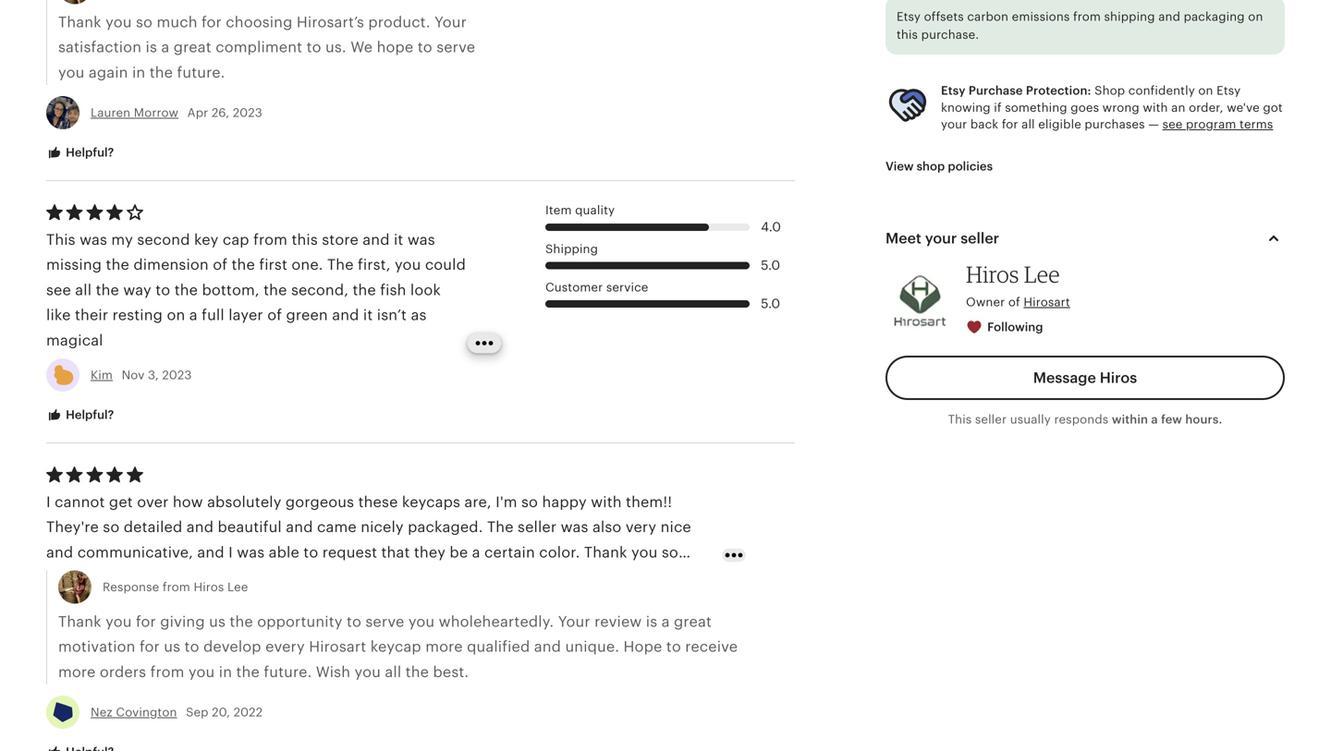 Task type: describe. For each thing, give the bounding box(es) containing it.
—
[[1148, 117, 1159, 131]]

customer service
[[545, 280, 648, 294]]

so down get
[[103, 519, 120, 536]]

the up their
[[96, 282, 119, 298]]

was left my
[[80, 232, 107, 248]]

1 horizontal spatial it
[[394, 232, 403, 248]]

isn't
[[377, 307, 407, 324]]

you down develop
[[188, 664, 215, 681]]

0 horizontal spatial of
[[213, 257, 228, 273]]

and down beautiful
[[197, 544, 224, 561]]

lauren morrow apr 26, 2023
[[91, 106, 262, 120]]

the down first,
[[353, 282, 376, 298]]

is inside thank you for giving us the opportunity to serve you wholeheartedly.  your review is a great motivation for us to develop every hirosart keycap more qualified and unique. hope to receive more orders from you in the future. wish you all the best.
[[646, 614, 657, 630]]

message hiros button
[[886, 356, 1285, 400]]

compliment
[[216, 39, 302, 56]]

hirosart inside thank you for giving us the opportunity to serve you wholeheartedly.  your review is a great motivation for us to develop every hirosart keycap more qualified and unique. hope to receive more orders from you in the future. wish you all the best.
[[309, 639, 366, 656]]

helpful? for lauren morrow apr 26, 2023
[[63, 146, 114, 160]]

best.
[[433, 664, 469, 681]]

first
[[259, 257, 287, 273]]

etsy offsets carbon emissions from shipping and packaging on this purchase.
[[897, 10, 1263, 42]]

they
[[414, 544, 446, 561]]

hope
[[377, 39, 414, 56]]

dimension
[[133, 257, 209, 273]]

purchases
[[1085, 117, 1145, 131]]

0 horizontal spatial us
[[164, 639, 180, 656]]

view
[[886, 159, 914, 173]]

choosing
[[226, 14, 293, 30]]

you up keycap
[[408, 614, 435, 630]]

this seller usually responds within a few hours.
[[948, 413, 1222, 427]]

with inside the i cannot get over how absolutely gorgeous these keycaps are, i'm so happy with them!! they're so detailed and beautiful and came nicely packaged.  the seller was also very nice and communicative, and i was able to request that they be a certain color.  thank you so much!
[[591, 494, 622, 511]]

review
[[594, 614, 642, 630]]

emissions
[[1012, 10, 1070, 24]]

certain
[[484, 544, 535, 561]]

purchase.
[[921, 28, 979, 42]]

helpful? button for kim nov 3, 2023
[[32, 398, 128, 433]]

could
[[425, 257, 466, 273]]

item quality
[[545, 204, 615, 217]]

they're
[[46, 519, 99, 536]]

3,
[[148, 368, 159, 382]]

few
[[1161, 413, 1182, 427]]

0 horizontal spatial 2023
[[162, 368, 192, 382]]

giving
[[160, 614, 205, 630]]

very
[[626, 519, 656, 536]]

thank for your
[[58, 614, 101, 630]]

like
[[46, 307, 71, 324]]

cap
[[223, 232, 249, 248]]

4.0
[[761, 219, 781, 234]]

5.0 for customer service
[[761, 296, 780, 311]]

shipping
[[1104, 10, 1155, 24]]

for left giving
[[136, 614, 156, 630]]

so right i'm
[[521, 494, 538, 511]]

shop
[[917, 159, 945, 173]]

nez
[[91, 706, 113, 720]]

their
[[75, 307, 108, 324]]

this for this was my second key cap from this store and it was missing the dimension of the first one. the first, you could see all the way to the bottom, the second, the fish look like their resting on a full layer of green and it isn't as magical
[[46, 232, 76, 248]]

message
[[1033, 370, 1096, 387]]

nicely
[[361, 519, 404, 536]]

layer
[[229, 307, 263, 324]]

much
[[157, 14, 197, 30]]

serve inside thank you so much for choosing hirosart's product. your satisfaction is a great compliment to us. we hope to serve you again in the future.
[[436, 39, 475, 56]]

develop
[[203, 639, 261, 656]]

much!
[[46, 569, 92, 586]]

hours.
[[1185, 413, 1222, 427]]

knowing
[[941, 101, 991, 115]]

second,
[[291, 282, 349, 298]]

serve inside thank you for giving us the opportunity to serve you wholeheartedly.  your review is a great motivation for us to develop every hirosart keycap more qualified and unique. hope to receive more orders from you in the future. wish you all the best.
[[365, 614, 404, 630]]

helpful? button for lauren morrow apr 26, 2023
[[32, 136, 128, 170]]

back
[[970, 117, 999, 131]]

able
[[269, 544, 299, 561]]

magical
[[46, 332, 103, 349]]

thank you so much for choosing hirosart's product. your satisfaction is a great compliment to us. we hope to serve you again in the future.
[[58, 14, 475, 81]]

again
[[89, 64, 128, 81]]

on inside this was my second key cap from this store and it was missing the dimension of the first one. the first, you could see all the way to the bottom, the second, the fish look like their resting on a full layer of green and it isn't as magical
[[167, 307, 185, 324]]

opportunity
[[257, 614, 343, 630]]

receive
[[685, 639, 738, 656]]

in inside thank you so much for choosing hirosart's product. your satisfaction is a great compliment to us. we hope to serve you again in the future.
[[132, 64, 145, 81]]

terms
[[1240, 117, 1273, 131]]

purchase
[[969, 84, 1023, 98]]

from inside this was my second key cap from this store and it was missing the dimension of the first one. the first, you could see all the way to the bottom, the second, the fish look like their resting on a full layer of green and it isn't as magical
[[253, 232, 288, 248]]

seller inside dropdown button
[[961, 230, 999, 247]]

one.
[[292, 257, 323, 273]]

hope
[[623, 639, 662, 656]]

this was my second key cap from this store and it was missing the dimension of the first one. the first, you could see all the way to the bottom, the second, the fish look like their resting on a full layer of green and it isn't as magical
[[46, 232, 466, 349]]

as
[[411, 307, 427, 324]]

to right opportunity
[[347, 614, 361, 630]]

was down happy
[[561, 519, 588, 536]]

are,
[[464, 494, 492, 511]]

something
[[1005, 101, 1067, 115]]

1 horizontal spatial see
[[1162, 117, 1183, 131]]

hiros lee image
[[886, 266, 955, 335]]

gorgeous
[[286, 494, 354, 511]]

way
[[123, 282, 151, 298]]

a inside thank you so much for choosing hirosart's product. your satisfaction is a great compliment to us. we hope to serve you again in the future.
[[161, 39, 169, 56]]

future. inside thank you so much for choosing hirosart's product. your satisfaction is a great compliment to us. we hope to serve you again in the future.
[[177, 64, 225, 81]]

with inside shop confidently on etsy knowing if something goes wrong with an order, we've got your back for all eligible purchases —
[[1143, 101, 1168, 115]]

and up able
[[286, 519, 313, 536]]

communicative,
[[77, 544, 193, 561]]

us.
[[325, 39, 346, 56]]

lee inside hiros lee owner of hirosart
[[1024, 261, 1060, 288]]

1 horizontal spatial us
[[209, 614, 226, 630]]

1 horizontal spatial i
[[228, 544, 233, 561]]

etsy for etsy offsets carbon emissions from shipping and packaging on this purchase.
[[897, 10, 921, 24]]

motivation
[[58, 639, 136, 656]]

wrong
[[1102, 101, 1140, 115]]

on inside shop confidently on etsy knowing if something goes wrong with an order, we've got your back for all eligible purchases —
[[1198, 84, 1213, 98]]

0 vertical spatial 2023
[[233, 106, 262, 120]]

0 horizontal spatial more
[[58, 664, 96, 681]]

missing
[[46, 257, 102, 273]]

lauren
[[91, 106, 131, 120]]

you right wish
[[355, 664, 381, 681]]

meet your seller button
[[869, 216, 1301, 261]]

responds
[[1054, 413, 1109, 427]]

and down second,
[[332, 307, 359, 324]]

your inside shop confidently on etsy knowing if something goes wrong with an order, we've got your back for all eligible purchases —
[[941, 117, 967, 131]]

from up giving
[[163, 580, 190, 594]]

26,
[[212, 106, 229, 120]]

so down nice
[[662, 544, 678, 561]]

nez covington sep 20, 2022
[[91, 706, 263, 720]]

in inside thank you for giving us the opportunity to serve you wholeheartedly.  your review is a great motivation for us to develop every hirosart keycap more qualified and unique. hope to receive more orders from you in the future. wish you all the best.
[[219, 664, 232, 681]]

1 horizontal spatial of
[[267, 307, 282, 324]]

0 horizontal spatial it
[[363, 307, 373, 324]]

i cannot get over how absolutely gorgeous these keycaps are, i'm so happy with them!! they're so detailed and beautiful and came nicely packaged.  the seller was also very nice and communicative, and i was able to request that they be a certain color.  thank you so much!
[[46, 494, 691, 586]]

you inside the i cannot get over how absolutely gorgeous these keycaps are, i'm so happy with them!! they're so detailed and beautiful and came nicely packaged.  the seller was also very nice and communicative, and i was able to request that they be a certain color.  thank you so much!
[[631, 544, 658, 561]]

an
[[1171, 101, 1185, 115]]

store
[[322, 232, 359, 248]]

keycap
[[370, 639, 421, 656]]

policies
[[948, 159, 993, 173]]

view shop policies button
[[872, 150, 1007, 183]]

thank you for giving us the opportunity to serve you wholeheartedly.  your review is a great motivation for us to develop every hirosart keycap more qualified and unique. hope to receive more orders from you in the future. wish you all the best.
[[58, 614, 738, 681]]

seller inside the i cannot get over how absolutely gorgeous these keycaps are, i'm so happy with them!! they're so detailed and beautiful and came nicely packaged.  the seller was also very nice and communicative, and i was able to request that they be a certain color.  thank you so much!
[[518, 519, 557, 536]]

0 vertical spatial more
[[425, 639, 463, 656]]

packaging
[[1184, 10, 1245, 24]]

and up much!
[[46, 544, 73, 561]]

the inside the i cannot get over how absolutely gorgeous these keycaps are, i'm so happy with them!! they're so detailed and beautiful and came nicely packaged.  the seller was also very nice and communicative, and i was able to request that they be a certain color.  thank you so much!
[[487, 519, 514, 536]]

etsy for etsy purchase protection:
[[941, 84, 966, 98]]



Task type: vqa. For each thing, say whether or not it's contained in the screenshot.
5 out of 5 stars image
no



Task type: locate. For each thing, give the bounding box(es) containing it.
thank up motivation
[[58, 614, 101, 630]]

seller up hiros lee owner of hirosart
[[961, 230, 999, 247]]

offsets
[[924, 10, 964, 24]]

morrow
[[134, 106, 178, 120]]

0 vertical spatial hiros
[[966, 261, 1019, 288]]

for right much on the top left of page
[[202, 14, 222, 30]]

kim link
[[91, 368, 113, 382]]

on right packaging
[[1248, 10, 1263, 24]]

all up their
[[75, 282, 92, 298]]

2 5.0 from the top
[[761, 296, 780, 311]]

for right back
[[1002, 117, 1018, 131]]

0 horizontal spatial this
[[46, 232, 76, 248]]

0 vertical spatial it
[[394, 232, 403, 248]]

1 5.0 from the top
[[761, 258, 780, 273]]

0 vertical spatial is
[[146, 39, 157, 56]]

1 vertical spatial helpful?
[[63, 408, 114, 422]]

helpful? down kim link
[[63, 408, 114, 422]]

is
[[146, 39, 157, 56], [646, 614, 657, 630]]

your
[[941, 117, 967, 131], [925, 230, 957, 247]]

1 horizontal spatial this
[[897, 28, 918, 42]]

with
[[1143, 101, 1168, 115], [591, 494, 622, 511]]

from up nez covington sep 20, 2022
[[150, 664, 184, 681]]

0 vertical spatial helpful?
[[63, 146, 114, 160]]

for
[[202, 14, 222, 30], [1002, 117, 1018, 131], [136, 614, 156, 630], [140, 639, 160, 656]]

a inside this was my second key cap from this store and it was missing the dimension of the first one. the first, you could see all the way to the bottom, the second, the fish look like their resting on a full layer of green and it isn't as magical
[[189, 307, 198, 324]]

the down first
[[264, 282, 287, 298]]

and
[[1158, 10, 1180, 24], [363, 232, 390, 248], [332, 307, 359, 324], [187, 519, 214, 536], [286, 519, 313, 536], [46, 544, 73, 561], [197, 544, 224, 561], [534, 639, 561, 656]]

i left cannot
[[46, 494, 51, 511]]

0 horizontal spatial hiros
[[194, 580, 224, 594]]

my
[[111, 232, 133, 248]]

hirosart inside hiros lee owner of hirosart
[[1024, 295, 1070, 309]]

future. inside thank you for giving us the opportunity to serve you wholeheartedly.  your review is a great motivation for us to develop every hirosart keycap more qualified and unique. hope to receive more orders from you in the future. wish you all the best.
[[264, 664, 312, 681]]

to right able
[[303, 544, 318, 561]]

1 vertical spatial great
[[674, 614, 712, 630]]

hiros inside message hiros button
[[1100, 370, 1137, 387]]

detailed
[[124, 519, 182, 536]]

1 horizontal spatial this
[[948, 413, 972, 427]]

and inside thank you for giving us the opportunity to serve you wholeheartedly.  your review is a great motivation for us to develop every hirosart keycap more qualified and unique. hope to receive more orders from you in the future. wish you all the best.
[[534, 639, 561, 656]]

0 horizontal spatial i
[[46, 494, 51, 511]]

2 horizontal spatial hiros
[[1100, 370, 1137, 387]]

helpful?
[[63, 146, 114, 160], [63, 408, 114, 422]]

the down keycap
[[405, 664, 429, 681]]

etsy
[[897, 10, 921, 24], [941, 84, 966, 98], [1217, 84, 1241, 98]]

you up satisfaction
[[106, 14, 132, 30]]

0 horizontal spatial all
[[75, 282, 92, 298]]

1 vertical spatial your
[[558, 614, 590, 630]]

this for this seller usually responds within a few hours.
[[948, 413, 972, 427]]

nice
[[661, 519, 691, 536]]

1 vertical spatial see
[[46, 282, 71, 298]]

0 horizontal spatial serve
[[365, 614, 404, 630]]

view shop policies
[[886, 159, 993, 173]]

a left full
[[189, 307, 198, 324]]

1 horizontal spatial lee
[[1024, 261, 1060, 288]]

packaged.
[[408, 519, 483, 536]]

of up bottom,
[[213, 257, 228, 273]]

nez covington link
[[91, 706, 177, 720]]

0 vertical spatial i
[[46, 494, 51, 511]]

we
[[350, 39, 373, 56]]

1 vertical spatial helpful? button
[[32, 398, 128, 433]]

this inside this was my second key cap from this store and it was missing the dimension of the first one. the first, you could see all the way to the bottom, the second, the fish look like their resting on a full layer of green and it isn't as magical
[[292, 232, 318, 248]]

a
[[161, 39, 169, 56], [189, 307, 198, 324], [1151, 413, 1158, 427], [472, 544, 480, 561], [661, 614, 670, 630]]

great inside thank you for giving us the opportunity to serve you wholeheartedly.  your review is a great motivation for us to develop every hirosart keycap more qualified and unique. hope to receive more orders from you in the future. wish you all the best.
[[674, 614, 712, 630]]

1 horizontal spatial hiros
[[966, 261, 1019, 288]]

hiros up giving
[[194, 580, 224, 594]]

item
[[545, 204, 572, 217]]

the
[[327, 257, 354, 273], [487, 519, 514, 536]]

1 vertical spatial all
[[75, 282, 92, 298]]

see program terms link
[[1162, 117, 1273, 131]]

of right the layer
[[267, 307, 282, 324]]

carbon
[[967, 10, 1009, 24]]

serve up keycap
[[365, 614, 404, 630]]

1 vertical spatial hiros
[[1100, 370, 1137, 387]]

thank
[[58, 14, 101, 30], [584, 544, 627, 561], [58, 614, 101, 630]]

look
[[410, 282, 441, 298]]

satisfaction
[[58, 39, 142, 56]]

see down an
[[1162, 117, 1183, 131]]

1 vertical spatial i
[[228, 544, 233, 561]]

5.0 for shipping
[[761, 258, 780, 273]]

0 vertical spatial the
[[327, 257, 354, 273]]

over
[[137, 494, 169, 511]]

them!!
[[626, 494, 672, 511]]

0 vertical spatial serve
[[436, 39, 475, 56]]

product.
[[368, 14, 430, 30]]

0 vertical spatial helpful? button
[[32, 136, 128, 170]]

a right be
[[472, 544, 480, 561]]

to
[[306, 39, 321, 56], [418, 39, 432, 56], [156, 282, 170, 298], [303, 544, 318, 561], [347, 614, 361, 630], [184, 639, 199, 656], [666, 639, 681, 656]]

0 vertical spatial on
[[1248, 10, 1263, 24]]

all down keycap
[[385, 664, 401, 681]]

0 horizontal spatial this
[[292, 232, 318, 248]]

all inside shop confidently on etsy knowing if something goes wrong with an order, we've got your back for all eligible purchases —
[[1022, 117, 1035, 131]]

service
[[606, 280, 648, 294]]

this inside this was my second key cap from this store and it was missing the dimension of the first one. the first, you could see all the way to the bottom, the second, the fish look like their resting on a full layer of green and it isn't as magical
[[46, 232, 76, 248]]

to right hope at the left of the page
[[666, 639, 681, 656]]

on inside etsy offsets carbon emissions from shipping and packaging on this purchase.
[[1248, 10, 1263, 24]]

orders
[[100, 664, 146, 681]]

owner
[[966, 295, 1005, 309]]

on up the order,
[[1198, 84, 1213, 98]]

the up morrow
[[149, 64, 173, 81]]

thank inside the i cannot get over how absolutely gorgeous these keycaps are, i'm so happy with them!! they're so detailed and beautiful and came nicely packaged.  the seller was also very nice and communicative, and i was able to request that they be a certain color.  thank you so much!
[[584, 544, 627, 561]]

so
[[136, 14, 153, 30], [521, 494, 538, 511], [103, 519, 120, 536], [662, 544, 678, 561]]

it left isn't
[[363, 307, 373, 324]]

on left full
[[167, 307, 185, 324]]

is up hope at the left of the page
[[646, 614, 657, 630]]

and left the unique.
[[534, 639, 561, 656]]

0 horizontal spatial hirosart
[[309, 639, 366, 656]]

us down giving
[[164, 639, 180, 656]]

a inside the i cannot get over how absolutely gorgeous these keycaps are, i'm so happy with them!! they're so detailed and beautiful and came nicely packaged.  the seller was also very nice and communicative, and i was able to request that they be a certain color.  thank you so much!
[[472, 544, 480, 561]]

1 vertical spatial serve
[[365, 614, 404, 630]]

0 vertical spatial your
[[941, 117, 967, 131]]

great up receive
[[674, 614, 712, 630]]

1 horizontal spatial your
[[558, 614, 590, 630]]

your inside thank you so much for choosing hirosart's product. your satisfaction is a great compliment to us. we hope to serve you again in the future.
[[434, 14, 467, 30]]

and up first,
[[363, 232, 390, 248]]

2 vertical spatial hiros
[[194, 580, 224, 594]]

the inside thank you so much for choosing hirosart's product. your satisfaction is a great compliment to us. we hope to serve you again in the future.
[[149, 64, 173, 81]]

thank up satisfaction
[[58, 14, 101, 30]]

the down 'cap'
[[232, 257, 255, 273]]

thank for a
[[58, 14, 101, 30]]

1 horizontal spatial more
[[425, 639, 463, 656]]

1 vertical spatial 2023
[[162, 368, 192, 382]]

1 vertical spatial more
[[58, 664, 96, 681]]

hirosart link
[[1024, 295, 1070, 309]]

for inside thank you so much for choosing hirosart's product. your satisfaction is a great compliment to us. we hope to serve you again in the future.
[[202, 14, 222, 30]]

0 horizontal spatial etsy
[[897, 10, 921, 24]]

great inside thank you so much for choosing hirosart's product. your satisfaction is a great compliment to us. we hope to serve you again in the future.
[[174, 39, 212, 56]]

lee up hirosart link
[[1024, 261, 1060, 288]]

fish
[[380, 282, 406, 298]]

0 vertical spatial lee
[[1024, 261, 1060, 288]]

1 horizontal spatial the
[[487, 519, 514, 536]]

0 vertical spatial in
[[132, 64, 145, 81]]

nov
[[122, 368, 145, 382]]

the up develop
[[230, 614, 253, 630]]

1 horizontal spatial 2023
[[233, 106, 262, 120]]

etsy up knowing
[[941, 84, 966, 98]]

1 horizontal spatial serve
[[436, 39, 475, 56]]

for up orders
[[140, 639, 160, 656]]

a left few at the bottom right of page
[[1151, 413, 1158, 427]]

and inside etsy offsets carbon emissions from shipping and packaging on this purchase.
[[1158, 10, 1180, 24]]

hiros inside hiros lee owner of hirosart
[[966, 261, 1019, 288]]

1 horizontal spatial is
[[646, 614, 657, 630]]

1 vertical spatial your
[[925, 230, 957, 247]]

0 vertical spatial this
[[46, 232, 76, 248]]

1 helpful? from the top
[[63, 146, 114, 160]]

0 horizontal spatial in
[[132, 64, 145, 81]]

2 horizontal spatial on
[[1248, 10, 1263, 24]]

1 vertical spatial lee
[[227, 580, 248, 594]]

1 horizontal spatial on
[[1198, 84, 1213, 98]]

to right 'way' at left top
[[156, 282, 170, 298]]

was down beautiful
[[237, 544, 265, 561]]

your up the unique.
[[558, 614, 590, 630]]

2 helpful? button from the top
[[32, 398, 128, 433]]

your inside dropdown button
[[925, 230, 957, 247]]

first,
[[358, 257, 391, 273]]

this left usually
[[948, 413, 972, 427]]

goes
[[1071, 101, 1099, 115]]

with up —
[[1143, 101, 1168, 115]]

a up hope at the left of the page
[[661, 614, 670, 630]]

we've
[[1227, 101, 1260, 115]]

your
[[434, 14, 467, 30], [558, 614, 590, 630]]

from inside etsy offsets carbon emissions from shipping and packaging on this purchase.
[[1073, 10, 1101, 24]]

response from hiros lee
[[103, 580, 248, 594]]

helpful? button down lauren
[[32, 136, 128, 170]]

program
[[1186, 117, 1236, 131]]

hiros lee owner of hirosart
[[966, 261, 1070, 309]]

this up "missing"
[[46, 232, 76, 248]]

full
[[202, 307, 224, 324]]

your right meet
[[925, 230, 957, 247]]

the down my
[[106, 257, 129, 273]]

0 horizontal spatial your
[[434, 14, 467, 30]]

in down develop
[[219, 664, 232, 681]]

0 vertical spatial this
[[897, 28, 918, 42]]

2 vertical spatial seller
[[518, 519, 557, 536]]

so left much on the top left of page
[[136, 14, 153, 30]]

1 vertical spatial this
[[292, 232, 318, 248]]

2 vertical spatial all
[[385, 664, 401, 681]]

0 horizontal spatial with
[[591, 494, 622, 511]]

was up could
[[407, 232, 435, 248]]

in right again
[[132, 64, 145, 81]]

to left the us.
[[306, 39, 321, 56]]

was
[[80, 232, 107, 248], [407, 232, 435, 248], [561, 519, 588, 536], [237, 544, 265, 561]]

within
[[1112, 413, 1148, 427]]

from left shipping
[[1073, 10, 1101, 24]]

you inside this was my second key cap from this store and it was missing the dimension of the first one. the first, you could see all the way to the bottom, the second, the fish look like their resting on a full layer of green and it isn't as magical
[[395, 257, 421, 273]]

more down motivation
[[58, 664, 96, 681]]

wholeheartedly.
[[439, 614, 554, 630]]

see up like
[[46, 282, 71, 298]]

1 vertical spatial on
[[1198, 84, 1213, 98]]

so inside thank you so much for choosing hirosart's product. your satisfaction is a great compliment to us. we hope to serve you again in the future.
[[136, 14, 153, 30]]

to inside the i cannot get over how absolutely gorgeous these keycaps are, i'm so happy with them!! they're so detailed and beautiful and came nicely packaged.  the seller was also very nice and communicative, and i was able to request that they be a certain color.  thank you so much!
[[303, 544, 318, 561]]

get
[[109, 494, 133, 511]]

hirosart up wish
[[309, 639, 366, 656]]

this up one. on the left top of page
[[292, 232, 318, 248]]

the down i'm
[[487, 519, 514, 536]]

resting
[[112, 307, 163, 324]]

seller
[[961, 230, 999, 247], [975, 413, 1007, 427], [518, 519, 557, 536]]

1 vertical spatial us
[[164, 639, 180, 656]]

0 horizontal spatial on
[[167, 307, 185, 324]]

from up first
[[253, 232, 288, 248]]

color.
[[539, 544, 580, 561]]

1 vertical spatial thank
[[584, 544, 627, 561]]

2 helpful? from the top
[[63, 408, 114, 422]]

0 horizontal spatial the
[[327, 257, 354, 273]]

you down very
[[631, 544, 658, 561]]

is down much on the top left of page
[[146, 39, 157, 56]]

0 vertical spatial great
[[174, 39, 212, 56]]

2023 right '26,'
[[233, 106, 262, 120]]

0 horizontal spatial see
[[46, 282, 71, 298]]

1 vertical spatial this
[[948, 413, 972, 427]]

more up best.
[[425, 639, 463, 656]]

sep
[[186, 706, 209, 720]]

quality
[[575, 204, 615, 217]]

1 helpful? button from the top
[[32, 136, 128, 170]]

1 vertical spatial in
[[219, 664, 232, 681]]

all inside thank you for giving us the opportunity to serve you wholeheartedly.  your review is a great motivation for us to develop every hirosart keycap more qualified and unique. hope to receive more orders from you in the future. wish you all the best.
[[385, 664, 401, 681]]

second
[[137, 232, 190, 248]]

see inside this was my second key cap from this store and it was missing the dimension of the first one. the first, you could see all the way to the bottom, the second, the fish look like their resting on a full layer of green and it isn't as magical
[[46, 282, 71, 298]]

2 horizontal spatial all
[[1022, 117, 1035, 131]]

of up following
[[1008, 295, 1020, 309]]

0 vertical spatial seller
[[961, 230, 999, 247]]

2023 right 3,
[[162, 368, 192, 382]]

1 vertical spatial the
[[487, 519, 514, 536]]

happy
[[542, 494, 587, 511]]

a inside thank you for giving us the opportunity to serve you wholeheartedly.  your review is a great motivation for us to develop every hirosart keycap more qualified and unique. hope to receive more orders from you in the future. wish you all the best.
[[661, 614, 670, 630]]

with up also
[[591, 494, 622, 511]]

2022
[[233, 706, 263, 720]]

this
[[46, 232, 76, 248], [948, 413, 972, 427]]

great down much on the top left of page
[[174, 39, 212, 56]]

0 vertical spatial your
[[434, 14, 467, 30]]

helpful? for kim nov 3, 2023
[[63, 408, 114, 422]]

all inside this was my second key cap from this store and it was missing the dimension of the first one. the first, you could see all the way to the bottom, the second, the fish look like their resting on a full layer of green and it isn't as magical
[[75, 282, 92, 298]]

you up fish
[[395, 257, 421, 273]]

2 horizontal spatial of
[[1008, 295, 1020, 309]]

hiros up within
[[1100, 370, 1137, 387]]

the down develop
[[236, 664, 260, 681]]

you up motivation
[[106, 614, 132, 630]]

order,
[[1189, 101, 1223, 115]]

1 horizontal spatial etsy
[[941, 84, 966, 98]]

1 horizontal spatial all
[[385, 664, 401, 681]]

serve right hope
[[436, 39, 475, 56]]

0 horizontal spatial is
[[146, 39, 157, 56]]

2 horizontal spatial etsy
[[1217, 84, 1241, 98]]

more
[[425, 639, 463, 656], [58, 664, 96, 681]]

request
[[322, 544, 377, 561]]

2 vertical spatial thank
[[58, 614, 101, 630]]

to right hope
[[418, 39, 432, 56]]

etsy up we've
[[1217, 84, 1241, 98]]

the inside this was my second key cap from this store and it was missing the dimension of the first one. the first, you could see all the way to the bottom, the second, the fish look like their resting on a full layer of green and it isn't as magical
[[327, 257, 354, 273]]

the down dimension
[[174, 282, 198, 298]]

1 vertical spatial with
[[591, 494, 622, 511]]

1 vertical spatial hirosart
[[309, 639, 366, 656]]

thank inside thank you so much for choosing hirosart's product. your satisfaction is a great compliment to us. we hope to serve you again in the future.
[[58, 14, 101, 30]]

usually
[[1010, 413, 1051, 427]]

keycaps
[[402, 494, 460, 511]]

your down knowing
[[941, 117, 967, 131]]

1 vertical spatial seller
[[975, 413, 1007, 427]]

thank inside thank you for giving us the opportunity to serve you wholeheartedly.  your review is a great motivation for us to develop every hirosart keycap more qualified and unique. hope to receive more orders from you in the future. wish you all the best.
[[58, 614, 101, 630]]

lee up develop
[[227, 580, 248, 594]]

you left again
[[58, 64, 85, 81]]

0 horizontal spatial future.
[[177, 64, 225, 81]]

and down how
[[187, 519, 214, 536]]

etsy inside shop confidently on etsy knowing if something goes wrong with an order, we've got your back for all eligible purchases —
[[1217, 84, 1241, 98]]

hiros up owner
[[966, 261, 1019, 288]]

came
[[317, 519, 357, 536]]

cannot
[[55, 494, 105, 511]]

for inside shop confidently on etsy knowing if something goes wrong with an order, we've got your back for all eligible purchases —
[[1002, 117, 1018, 131]]

0 vertical spatial thank
[[58, 14, 101, 30]]

future. down every
[[264, 664, 312, 681]]

this inside etsy offsets carbon emissions from shipping and packaging on this purchase.
[[897, 28, 918, 42]]

meet
[[886, 230, 921, 247]]

1 horizontal spatial hirosart
[[1024, 295, 1070, 309]]

0 horizontal spatial lee
[[227, 580, 248, 594]]

this left 'purchase.'
[[897, 28, 918, 42]]

seller left usually
[[975, 413, 1007, 427]]

to down giving
[[184, 639, 199, 656]]

1 vertical spatial is
[[646, 614, 657, 630]]

covington
[[116, 706, 177, 720]]

it
[[394, 232, 403, 248], [363, 307, 373, 324]]

from inside thank you for giving us the opportunity to serve you wholeheartedly.  your review is a great motivation for us to develop every hirosart keycap more qualified and unique. hope to receive more orders from you in the future. wish you all the best.
[[150, 664, 184, 681]]

0 horizontal spatial great
[[174, 39, 212, 56]]

helpful? button down kim link
[[32, 398, 128, 433]]

it up fish
[[394, 232, 403, 248]]

of inside hiros lee owner of hirosart
[[1008, 295, 1020, 309]]

1 vertical spatial 5.0
[[761, 296, 780, 311]]

unique.
[[565, 639, 619, 656]]

0 vertical spatial see
[[1162, 117, 1183, 131]]

0 vertical spatial us
[[209, 614, 226, 630]]

1 horizontal spatial with
[[1143, 101, 1168, 115]]

to inside this was my second key cap from this store and it was missing the dimension of the first one. the first, you could see all the way to the bottom, the second, the fish look like their resting on a full layer of green and it isn't as magical
[[156, 282, 170, 298]]

etsy inside etsy offsets carbon emissions from shipping and packaging on this purchase.
[[897, 10, 921, 24]]

1 vertical spatial it
[[363, 307, 373, 324]]

is inside thank you so much for choosing hirosart's product. your satisfaction is a great compliment to us. we hope to serve you again in the future.
[[146, 39, 157, 56]]

green
[[286, 307, 328, 324]]

your inside thank you for giving us the opportunity to serve you wholeheartedly.  your review is a great motivation for us to develop every hirosart keycap more qualified and unique. hope to receive more orders from you in the future. wish you all the best.
[[558, 614, 590, 630]]

20,
[[212, 706, 230, 720]]

2 vertical spatial on
[[167, 307, 185, 324]]

your right product.
[[434, 14, 467, 30]]



